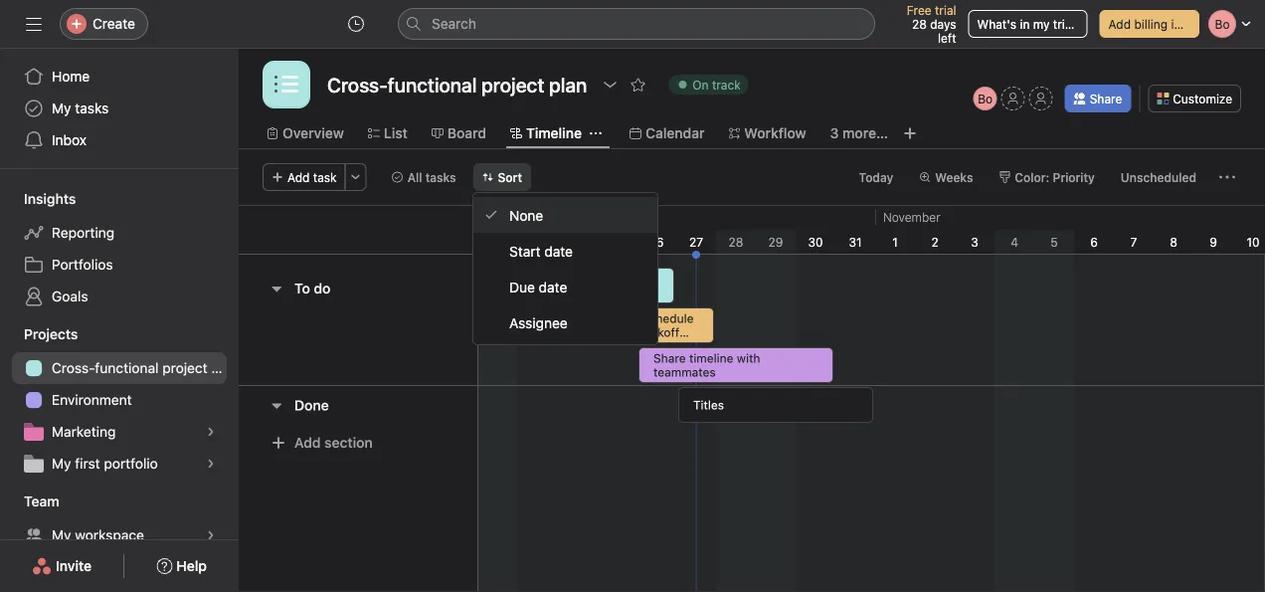 Task type: vqa. For each thing, say whether or not it's contained in the screenshot.
TS button
no



Task type: describe. For each thing, give the bounding box(es) containing it.
my for my tasks
[[52, 100, 71, 116]]

color: priority
[[1015, 170, 1096, 184]]

bo button
[[974, 87, 998, 110]]

invite
[[56, 558, 92, 574]]

workspace
[[75, 527, 144, 543]]

28 inside free trial 28 days left
[[912, 17, 927, 31]]

timeline
[[690, 351, 734, 365]]

see details, my first portfolio image
[[205, 458, 217, 470]]

insights button
[[0, 189, 76, 209]]

more actions image
[[350, 171, 362, 183]]

see details, marketing image
[[205, 426, 217, 438]]

what's in my trial? button
[[969, 10, 1088, 38]]

share for share timeline with teammates
[[654, 351, 686, 365]]

weeks button
[[911, 163, 983, 191]]

free
[[907, 3, 932, 17]]

none link
[[474, 197, 658, 233]]

reporting
[[52, 224, 115, 241]]

kickoff
[[642, 325, 680, 339]]

done button
[[295, 388, 329, 423]]

1
[[893, 235, 898, 249]]

goals link
[[12, 281, 227, 312]]

27
[[690, 235, 704, 249]]

show options image
[[602, 77, 618, 93]]

help button
[[144, 548, 220, 584]]

free trial 28 days left
[[907, 3, 957, 45]]

add for add task
[[288, 170, 310, 184]]

environment
[[52, 392, 132, 408]]

projects
[[24, 326, 78, 342]]

marketing
[[52, 423, 116, 440]]

create
[[93, 15, 135, 32]]

cross-
[[52, 360, 95, 376]]

schedule kickoff meeting
[[642, 311, 694, 353]]

3 more… button
[[831, 122, 889, 144]]

bo
[[978, 92, 993, 105]]

reporting link
[[12, 217, 227, 249]]

track
[[712, 78, 741, 92]]

my first portfolio
[[52, 455, 158, 472]]

1 vertical spatial 28
[[729, 235, 744, 249]]

8
[[1171, 235, 1178, 249]]

projects element
[[0, 316, 239, 484]]

2
[[932, 235, 939, 249]]

functional
[[95, 360, 159, 376]]

list link
[[368, 122, 408, 144]]

on track button
[[660, 71, 758, 99]]

add task
[[288, 170, 337, 184]]

days
[[931, 17, 957, 31]]

section
[[325, 434, 373, 451]]

overview link
[[267, 122, 344, 144]]

my workspace
[[52, 527, 144, 543]]

team
[[24, 493, 59, 510]]

left
[[938, 31, 957, 45]]

to do
[[295, 280, 331, 297]]

customize button
[[1149, 85, 1242, 112]]

color:
[[1015, 170, 1050, 184]]

3 more…
[[831, 125, 889, 141]]

list image
[[275, 73, 299, 97]]

add for add section
[[295, 434, 321, 451]]

add task button
[[263, 163, 346, 191]]

billing
[[1135, 17, 1168, 31]]

inbox
[[52, 132, 87, 148]]

31
[[849, 235, 862, 249]]

my
[[1034, 17, 1050, 31]]

add section
[[295, 434, 373, 451]]

my workspace link
[[12, 519, 227, 551]]

today button
[[850, 163, 903, 191]]

november
[[884, 210, 941, 224]]

teammates
[[654, 365, 716, 379]]

in
[[1020, 17, 1030, 31]]

portfolio
[[104, 455, 158, 472]]

plan
[[211, 360, 239, 376]]

more actions image
[[1220, 169, 1236, 185]]

projects button
[[0, 324, 78, 344]]

all tasks
[[408, 170, 456, 184]]

3 for 3 more…
[[831, 125, 839, 141]]

my for my workspace
[[52, 527, 71, 543]]

workflow
[[745, 125, 807, 141]]

what's in my trial?
[[978, 17, 1081, 31]]

29
[[769, 235, 784, 249]]

3 for 3
[[972, 235, 979, 249]]

26
[[649, 235, 664, 249]]

my tasks link
[[12, 93, 227, 124]]

add to starred image
[[630, 77, 646, 93]]



Task type: locate. For each thing, give the bounding box(es) containing it.
on
[[693, 78, 709, 92]]

date right the start on the top left of the page
[[545, 243, 573, 259]]

my
[[52, 100, 71, 116], [52, 455, 71, 472], [52, 527, 71, 543]]

collapse task list for the section done image
[[269, 398, 285, 414]]

see details, my workspace image
[[205, 529, 217, 541]]

4
[[1011, 235, 1019, 249]]

timeline
[[526, 125, 582, 141]]

0 vertical spatial 28
[[912, 17, 927, 31]]

my left the 'first'
[[52, 455, 71, 472]]

calendar
[[646, 125, 705, 141]]

add left billing
[[1109, 17, 1132, 31]]

portfolios link
[[12, 249, 227, 281]]

color: priority button
[[991, 163, 1105, 191]]

priority
[[1053, 170, 1096, 184]]

today
[[859, 170, 894, 184]]

share inside share timeline with teammates
[[654, 351, 686, 365]]

1 horizontal spatial 3
[[972, 235, 979, 249]]

1 horizontal spatial share
[[1090, 92, 1123, 105]]

None text field
[[322, 67, 592, 103]]

25
[[610, 235, 624, 249]]

3 inside dropdown button
[[831, 125, 839, 141]]

done
[[295, 397, 329, 414]]

2 my from the top
[[52, 455, 71, 472]]

23
[[530, 235, 545, 249]]

start date link
[[474, 233, 658, 269]]

info
[[1172, 17, 1193, 31]]

teams element
[[0, 484, 239, 555]]

start date
[[510, 243, 573, 259]]

sort
[[498, 170, 523, 184]]

board link
[[432, 122, 487, 144]]

customize
[[1174, 92, 1233, 105]]

share button
[[1066, 85, 1132, 112]]

tasks inside the global element
[[75, 100, 109, 116]]

all tasks button
[[383, 163, 465, 191]]

1 horizontal spatial tasks
[[426, 170, 456, 184]]

date for due date
[[539, 278, 568, 295]]

marketing link
[[12, 416, 227, 448]]

weeks
[[936, 170, 974, 184]]

assignee link
[[474, 305, 658, 340]]

tab actions image
[[590, 127, 602, 139]]

my tasks
[[52, 100, 109, 116]]

environment link
[[12, 384, 227, 416]]

timeline link
[[511, 122, 582, 144]]

team button
[[0, 492, 59, 512]]

3
[[831, 125, 839, 141], [972, 235, 979, 249]]

add
[[1109, 17, 1132, 31], [288, 170, 310, 184], [295, 434, 321, 451]]

trial?
[[1054, 17, 1081, 31]]

0 vertical spatial tasks
[[75, 100, 109, 116]]

0 horizontal spatial 3
[[831, 125, 839, 141]]

my inside projects element
[[52, 455, 71, 472]]

add tab image
[[903, 125, 918, 141]]

3 left more…
[[831, 125, 839, 141]]

collapse task list for the section to do image
[[269, 281, 285, 297]]

1 horizontal spatial 28
[[912, 17, 927, 31]]

to do button
[[295, 271, 331, 307]]

1 vertical spatial my
[[52, 455, 71, 472]]

due
[[510, 278, 535, 295]]

titles
[[694, 398, 724, 412]]

add for add billing info
[[1109, 17, 1132, 31]]

insights element
[[0, 181, 239, 316]]

task
[[313, 170, 337, 184]]

1 vertical spatial date
[[539, 278, 568, 295]]

0 horizontal spatial 28
[[729, 235, 744, 249]]

on track
[[693, 78, 741, 92]]

6
[[1091, 235, 1099, 249]]

1 vertical spatial add
[[288, 170, 310, 184]]

0 horizontal spatial share
[[654, 351, 686, 365]]

goals
[[52, 288, 88, 305]]

0 vertical spatial my
[[52, 100, 71, 116]]

2 vertical spatial my
[[52, 527, 71, 543]]

tasks for all tasks
[[426, 170, 456, 184]]

0 horizontal spatial tasks
[[75, 100, 109, 116]]

30
[[809, 235, 824, 249]]

history image
[[348, 16, 364, 32]]

none
[[510, 207, 544, 223]]

my inside the global element
[[52, 100, 71, 116]]

add section button
[[263, 425, 381, 461]]

search button
[[398, 8, 876, 40]]

global element
[[0, 49, 239, 168]]

my up inbox
[[52, 100, 71, 116]]

create button
[[60, 8, 148, 40]]

trial
[[935, 3, 957, 17]]

1 vertical spatial 3
[[972, 235, 979, 249]]

7
[[1131, 235, 1138, 249]]

tasks right all
[[426, 170, 456, 184]]

date for start date
[[545, 243, 573, 259]]

28 left the "29"
[[729, 235, 744, 249]]

share
[[1090, 92, 1123, 105], [654, 351, 686, 365]]

add billing info button
[[1100, 10, 1200, 38]]

5
[[1051, 235, 1059, 249]]

2 vertical spatial add
[[295, 434, 321, 451]]

to
[[295, 280, 310, 297]]

hide sidebar image
[[26, 16, 42, 32]]

tasks for my tasks
[[75, 100, 109, 116]]

0 vertical spatial share
[[1090, 92, 1123, 105]]

board
[[448, 125, 487, 141]]

schedule
[[642, 311, 694, 325]]

28 left days
[[912, 17, 927, 31]]

share down 'kickoff'
[[654, 351, 686, 365]]

1 my from the top
[[52, 100, 71, 116]]

share inside button
[[1090, 92, 1123, 105]]

tasks down home
[[75, 100, 109, 116]]

home link
[[12, 61, 227, 93]]

search list box
[[398, 8, 876, 40]]

workflow link
[[729, 122, 807, 144]]

my inside teams element
[[52, 527, 71, 543]]

0 vertical spatial date
[[545, 243, 573, 259]]

add inside button
[[288, 170, 310, 184]]

0 vertical spatial 3
[[831, 125, 839, 141]]

add left the task
[[288, 170, 310, 184]]

add billing info
[[1109, 17, 1193, 31]]

1 vertical spatial tasks
[[426, 170, 456, 184]]

1 vertical spatial share
[[654, 351, 686, 365]]

tasks
[[75, 100, 109, 116], [426, 170, 456, 184]]

invite button
[[19, 548, 105, 584]]

share timeline with teammates
[[654, 351, 761, 379]]

start
[[510, 243, 541, 259]]

what's
[[978, 17, 1017, 31]]

add inside button
[[1109, 17, 1132, 31]]

my for my first portfolio
[[52, 455, 71, 472]]

list
[[384, 125, 408, 141]]

my first portfolio link
[[12, 448, 227, 480]]

insights
[[24, 191, 76, 207]]

my up invite button
[[52, 527, 71, 543]]

cross-functional project plan
[[52, 360, 239, 376]]

cross-functional project plan link
[[12, 352, 239, 384]]

search
[[432, 15, 477, 32]]

date right due
[[539, 278, 568, 295]]

due date
[[510, 278, 568, 295]]

3 my from the top
[[52, 527, 71, 543]]

add down done button
[[295, 434, 321, 451]]

with
[[737, 351, 761, 365]]

assignee
[[510, 314, 568, 331]]

unscheduled button
[[1112, 163, 1206, 191]]

portfolios
[[52, 256, 113, 273]]

3 right 2
[[972, 235, 979, 249]]

share up priority
[[1090, 92, 1123, 105]]

tasks inside dropdown button
[[426, 170, 456, 184]]

22
[[490, 235, 505, 249]]

28
[[912, 17, 927, 31], [729, 235, 744, 249]]

share for share
[[1090, 92, 1123, 105]]

add inside button
[[295, 434, 321, 451]]

unscheduled
[[1121, 170, 1197, 184]]

0 vertical spatial add
[[1109, 17, 1132, 31]]

all
[[408, 170, 422, 184]]



